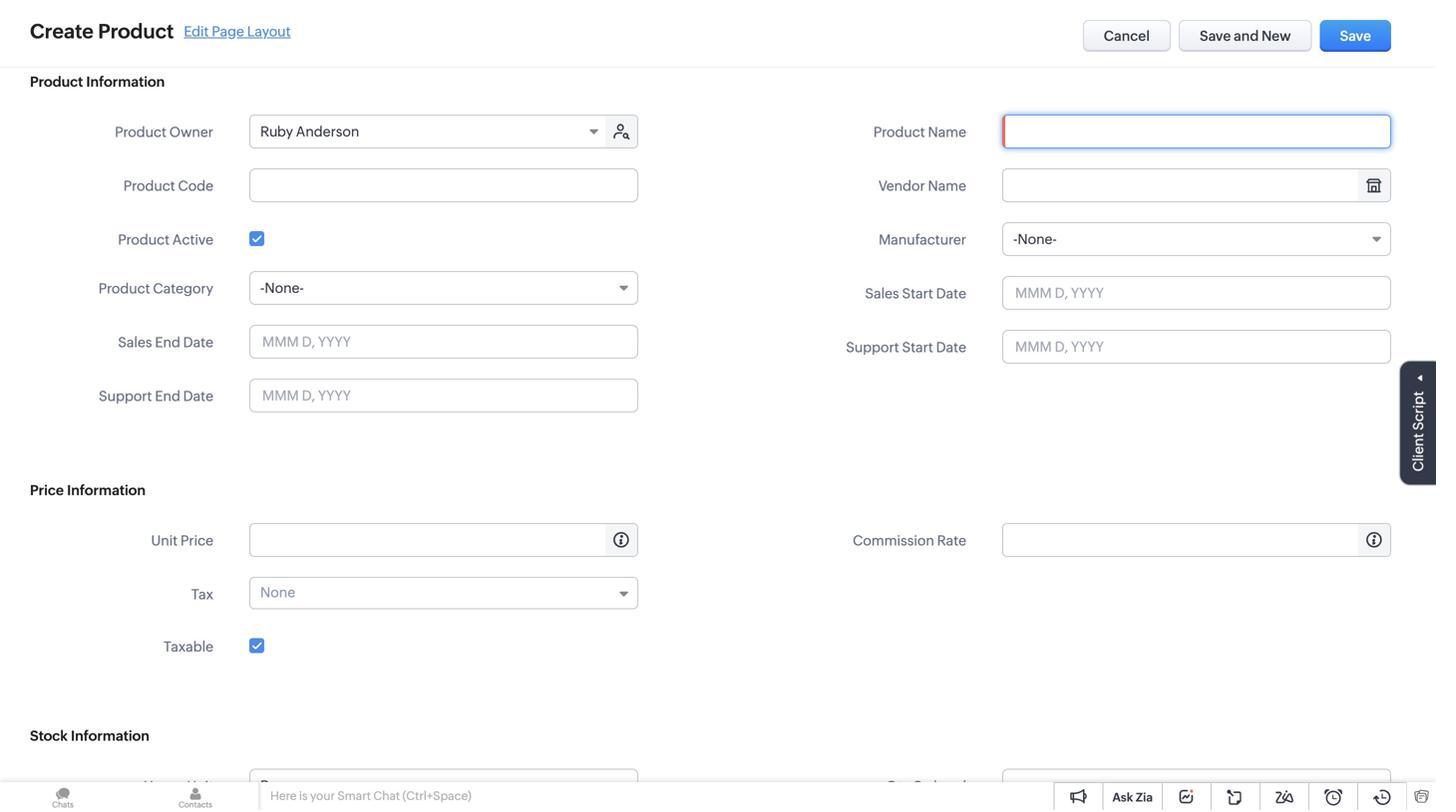 Task type: vqa. For each thing, say whether or not it's contained in the screenshot.
"Contacts" LINK
no



Task type: locate. For each thing, give the bounding box(es) containing it.
none- for product category
[[265, 280, 304, 296]]

0 vertical spatial -none- field
[[1002, 222, 1391, 256]]

None field
[[1003, 170, 1390, 201], [250, 578, 637, 609], [1003, 170, 1390, 201]]

0 horizontal spatial sales
[[118, 335, 152, 351]]

2 start from the top
[[902, 340, 933, 356]]

1 horizontal spatial unit
[[187, 779, 213, 795]]

end down sales end date
[[155, 388, 180, 404]]

1 horizontal spatial mmm d, yyyy text field
[[1002, 330, 1391, 364]]

0 horizontal spatial none-
[[265, 280, 304, 296]]

information for price information
[[67, 483, 146, 499]]

product information
[[30, 74, 165, 90]]

product down create
[[30, 74, 83, 90]]

0 horizontal spatial -
[[260, 280, 265, 296]]

support
[[846, 340, 899, 356], [99, 388, 152, 404]]

product left owner
[[115, 124, 166, 140]]

mmm d, yyyy text field for support start date
[[1002, 330, 1391, 364]]

1 vertical spatial -none-
[[260, 280, 304, 296]]

end up the support end date
[[155, 335, 180, 351]]

1 horizontal spatial -none- field
[[1002, 222, 1391, 256]]

date down sales end date
[[183, 388, 213, 404]]

1 vertical spatial support
[[99, 388, 152, 404]]

chats image
[[0, 783, 126, 811]]

cancel
[[1104, 28, 1150, 44]]

product for product owner
[[115, 124, 166, 140]]

product
[[98, 20, 174, 43], [30, 74, 83, 90], [115, 124, 166, 140], [873, 124, 925, 140], [123, 178, 175, 194], [118, 232, 170, 248], [98, 281, 150, 297]]

support down sales end date
[[99, 388, 152, 404]]

smart
[[337, 790, 371, 803]]

rate
[[937, 533, 966, 549]]

ordered
[[912, 779, 966, 795]]

end for support
[[155, 388, 180, 404]]

0 horizontal spatial mmm d, yyyy text field
[[249, 379, 638, 413]]

start
[[902, 286, 933, 302], [902, 340, 933, 356]]

1 horizontal spatial -
[[1013, 231, 1018, 247]]

0 vertical spatial price
[[30, 483, 64, 499]]

end
[[155, 335, 180, 351], [155, 388, 180, 404]]

chat
[[373, 790, 400, 803]]

1 horizontal spatial save
[[1340, 28, 1371, 44]]

ask
[[1112, 791, 1133, 805]]

0 vertical spatial sales
[[865, 286, 899, 302]]

0 horizontal spatial save
[[1200, 28, 1231, 44]]

0 vertical spatial -none-
[[1013, 231, 1057, 247]]

0 horizontal spatial support
[[99, 388, 152, 404]]

0 vertical spatial information
[[86, 74, 165, 90]]

-
[[1013, 231, 1018, 247], [260, 280, 265, 296]]

1 vertical spatial none-
[[265, 280, 304, 296]]

product left code
[[123, 178, 175, 194]]

0 vertical spatial start
[[902, 286, 933, 302]]

product left category
[[98, 281, 150, 297]]

sales down product category
[[118, 335, 152, 351]]

1 save from the left
[[1200, 28, 1231, 44]]

usage
[[144, 779, 184, 795]]

1 name from the top
[[928, 124, 966, 140]]

1 vertical spatial mmm d, yyyy text field
[[249, 379, 638, 413]]

information for stock information
[[71, 728, 149, 744]]

save inside button
[[1340, 28, 1371, 44]]

- right category
[[260, 280, 265, 296]]

None text field
[[1002, 115, 1391, 149], [1002, 769, 1391, 803], [1002, 115, 1391, 149], [1002, 769, 1391, 803]]

(ctrl+space)
[[402, 790, 471, 803]]

information
[[86, 74, 165, 90], [67, 483, 146, 499], [71, 728, 149, 744]]

product left active
[[118, 232, 170, 248]]

sales
[[865, 286, 899, 302], [118, 335, 152, 351]]

1 vertical spatial -none- field
[[249, 271, 638, 305]]

unit
[[151, 533, 178, 549], [187, 779, 213, 795]]

0 horizontal spatial -none-
[[260, 280, 304, 296]]

2 save from the left
[[1340, 28, 1371, 44]]

0 vertical spatial none-
[[1018, 231, 1057, 247]]

none- for manufacturer
[[1018, 231, 1057, 247]]

start down manufacturer
[[902, 286, 933, 302]]

1 vertical spatial name
[[928, 178, 966, 194]]

1 vertical spatial -
[[260, 280, 265, 296]]

- for manufacturer
[[1013, 231, 1018, 247]]

here
[[270, 790, 297, 803]]

0 horizontal spatial -none- field
[[249, 271, 638, 305]]

qty ordered
[[886, 779, 966, 795]]

MMM D, YYYY text field
[[249, 325, 638, 359], [1002, 330, 1391, 364]]

date for support end date
[[183, 388, 213, 404]]

start down sales start date
[[902, 340, 933, 356]]

ruby
[[260, 124, 293, 140]]

None text field
[[249, 169, 638, 202], [1003, 170, 1390, 201], [250, 525, 637, 556], [1003, 525, 1390, 556], [249, 169, 638, 202], [1003, 170, 1390, 201], [250, 525, 637, 556], [1003, 525, 1390, 556]]

1 horizontal spatial sales
[[865, 286, 899, 302]]

name right vendor
[[928, 178, 966, 194]]

cancel button
[[1083, 20, 1171, 52]]

here is your smart chat (ctrl+space)
[[270, 790, 471, 803]]

support down sales start date
[[846, 340, 899, 356]]

none-
[[1018, 231, 1057, 247], [265, 280, 304, 296]]

1 horizontal spatial none-
[[1018, 231, 1057, 247]]

product up vendor
[[873, 124, 925, 140]]

product name
[[873, 124, 966, 140]]

1 horizontal spatial price
[[180, 533, 213, 549]]

anderson
[[296, 124, 359, 140]]

- right manufacturer
[[1013, 231, 1018, 247]]

name up vendor name at the right top of page
[[928, 124, 966, 140]]

sales up support start date
[[865, 286, 899, 302]]

-none-
[[1013, 231, 1057, 247], [260, 280, 304, 296]]

date down sales start date
[[936, 340, 966, 356]]

none field none
[[250, 578, 637, 609]]

save left and
[[1200, 28, 1231, 44]]

name
[[928, 124, 966, 140], [928, 178, 966, 194]]

0 vertical spatial name
[[928, 124, 966, 140]]

date down manufacturer
[[936, 286, 966, 302]]

save
[[1200, 28, 1231, 44], [1340, 28, 1371, 44]]

save and new button
[[1179, 20, 1312, 52]]

sales for sales start date
[[865, 286, 899, 302]]

0 vertical spatial end
[[155, 335, 180, 351]]

end for sales
[[155, 335, 180, 351]]

-none- field for manufacturer
[[1002, 222, 1391, 256]]

commission
[[853, 533, 934, 549]]

client
[[1410, 434, 1426, 472]]

-none- field for product category
[[249, 271, 638, 305]]

sales start date
[[865, 286, 966, 302]]

1 vertical spatial sales
[[118, 335, 152, 351]]

1 vertical spatial end
[[155, 388, 180, 404]]

1 vertical spatial information
[[67, 483, 146, 499]]

product left edit in the top of the page
[[98, 20, 174, 43]]

price
[[30, 483, 64, 499], [180, 533, 213, 549]]

vendor
[[878, 178, 925, 194]]

date down category
[[183, 335, 213, 351]]

edit page layout link
[[184, 23, 291, 39]]

0 horizontal spatial mmm d, yyyy text field
[[249, 325, 638, 359]]

-None- field
[[1002, 222, 1391, 256], [249, 271, 638, 305]]

date
[[936, 286, 966, 302], [183, 335, 213, 351], [936, 340, 966, 356], [183, 388, 213, 404]]

1 vertical spatial start
[[902, 340, 933, 356]]

0 vertical spatial unit
[[151, 533, 178, 549]]

MMM D, YYYY text field
[[1002, 276, 1391, 310], [249, 379, 638, 413]]

product category
[[98, 281, 213, 297]]

0 vertical spatial mmm d, yyyy text field
[[1002, 276, 1391, 310]]

save inside button
[[1200, 28, 1231, 44]]

taxable
[[163, 639, 213, 655]]

2 end from the top
[[155, 388, 180, 404]]

0 vertical spatial -
[[1013, 231, 1018, 247]]

1 horizontal spatial mmm d, yyyy text field
[[1002, 276, 1391, 310]]

product for product name
[[873, 124, 925, 140]]

- for product category
[[260, 280, 265, 296]]

1 end from the top
[[155, 335, 180, 351]]

None text field
[[260, 585, 605, 601]]

1 horizontal spatial support
[[846, 340, 899, 356]]

product code
[[123, 178, 213, 194]]

ruby anderson
[[260, 124, 359, 140]]

0 vertical spatial support
[[846, 340, 899, 356]]

box
[[260, 778, 285, 794]]

2 vertical spatial information
[[71, 728, 149, 744]]

save right new
[[1340, 28, 1371, 44]]

save for save
[[1340, 28, 1371, 44]]

unit price
[[151, 533, 213, 549]]

qty
[[886, 779, 909, 795]]

save for save and new
[[1200, 28, 1231, 44]]

2 name from the top
[[928, 178, 966, 194]]

1 start from the top
[[902, 286, 933, 302]]

information for product information
[[86, 74, 165, 90]]

1 horizontal spatial -none-
[[1013, 231, 1057, 247]]

save and new
[[1200, 28, 1291, 44]]



Task type: describe. For each thing, give the bounding box(es) containing it.
0 horizontal spatial price
[[30, 483, 64, 499]]

mmm d, yyyy text field for support end date
[[249, 379, 638, 413]]

layout
[[247, 23, 291, 39]]

0 horizontal spatial unit
[[151, 533, 178, 549]]

your
[[310, 790, 335, 803]]

and
[[1234, 28, 1259, 44]]

date for sales start date
[[936, 286, 966, 302]]

new
[[1262, 28, 1291, 44]]

client script
[[1410, 392, 1426, 472]]

manufacturer
[[879, 232, 966, 248]]

date for support start date
[[936, 340, 966, 356]]

edit
[[184, 23, 209, 39]]

sales end date
[[118, 335, 213, 351]]

product for product active
[[118, 232, 170, 248]]

is
[[299, 790, 308, 803]]

mmm d, yyyy text field for sales start date
[[1002, 276, 1391, 310]]

contacts image
[[133, 783, 258, 811]]

product for product code
[[123, 178, 175, 194]]

price information
[[30, 483, 146, 499]]

code
[[178, 178, 213, 194]]

commission rate
[[853, 533, 966, 549]]

stock information
[[30, 728, 149, 744]]

Ruby Anderson field
[[250, 116, 607, 148]]

1 vertical spatial price
[[180, 533, 213, 549]]

-none- for product category
[[260, 280, 304, 296]]

active
[[172, 232, 213, 248]]

-none- for manufacturer
[[1013, 231, 1057, 247]]

product active
[[118, 232, 213, 248]]

product for product category
[[98, 281, 150, 297]]

zia
[[1136, 791, 1153, 805]]

create
[[30, 20, 94, 43]]

script
[[1410, 392, 1426, 431]]

support for support start date
[[846, 340, 899, 356]]

stock
[[30, 728, 68, 744]]

vendor name
[[878, 178, 966, 194]]

sales for sales end date
[[118, 335, 152, 351]]

category
[[153, 281, 213, 297]]

start for sales
[[902, 286, 933, 302]]

mmm d, yyyy text field for sales end date
[[249, 325, 638, 359]]

name for product name
[[928, 124, 966, 140]]

support for support end date
[[99, 388, 152, 404]]

Box field
[[249, 769, 638, 803]]

page
[[212, 23, 244, 39]]

ask zia
[[1112, 791, 1153, 805]]

start for support
[[902, 340, 933, 356]]

name for vendor name
[[928, 178, 966, 194]]

owner
[[169, 124, 213, 140]]

support end date
[[99, 388, 213, 404]]

create product edit page layout
[[30, 20, 291, 43]]

date for sales end date
[[183, 335, 213, 351]]

tax
[[191, 587, 213, 603]]

save button
[[1320, 20, 1391, 52]]

product for product information
[[30, 74, 83, 90]]

usage unit
[[144, 779, 213, 795]]

1 vertical spatial unit
[[187, 779, 213, 795]]

support start date
[[846, 340, 966, 356]]

product owner
[[115, 124, 213, 140]]



